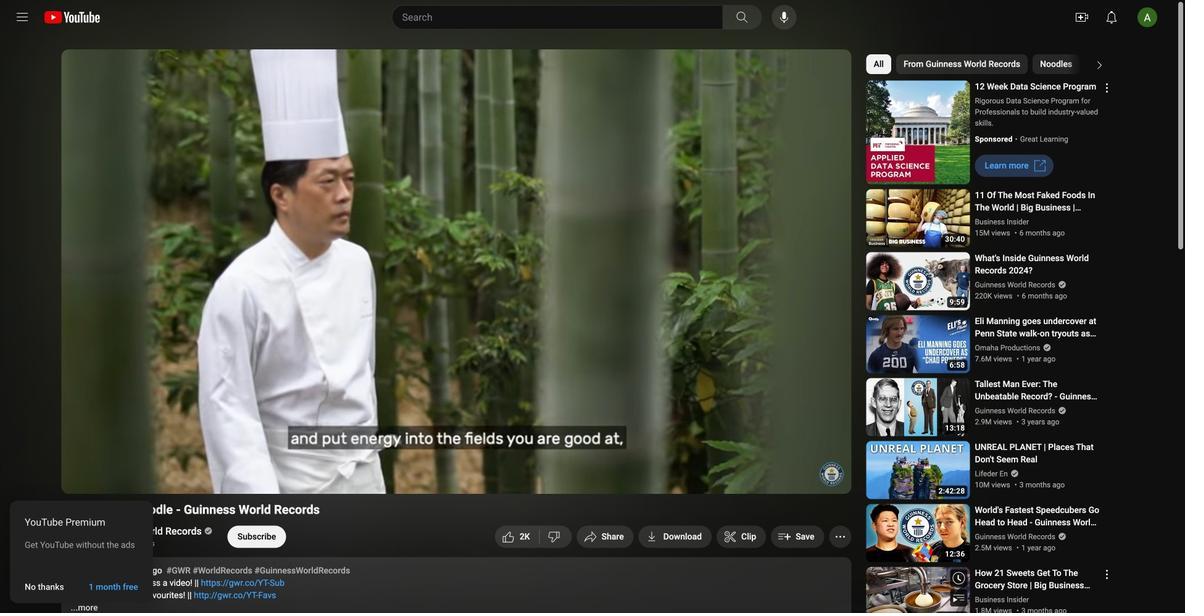 Task type: vqa. For each thing, say whether or not it's contained in the screenshot.
"spoiled"
no



Task type: locate. For each thing, give the bounding box(es) containing it.
Search text field
[[402, 9, 720, 25]]

1 horizontal spatial verified image
[[1056, 280, 1067, 289]]

0 vertical spatial verified image
[[1056, 280, 1067, 289]]

verified image for what's inside guinness world records 2024? by guinness world records 220,048 views 6 months ago 9 minutes, 59 seconds element
[[1056, 280, 1067, 289]]

None text field
[[664, 532, 702, 542], [89, 582, 138, 592], [664, 532, 702, 542], [89, 582, 138, 592]]

verified image for '13 minutes, 18 seconds' element
[[1056, 406, 1067, 415]]

0 horizontal spatial verified image
[[1041, 343, 1052, 352]]

9 minutes, 59 seconds element
[[950, 299, 966, 306]]

30 minutes, 40 seconds element
[[946, 236, 966, 243]]

tab list
[[867, 49, 1186, 79]]

verified image down unreal planet | places that don't seem real by lifeder en 10,858,949 views 3 months ago 2 hours, 42 minutes element at the right of page
[[1009, 469, 1020, 478]]

world's fastest speedcubers go head to head - guinness world records by guinness world records 2,547,897 views 1 year ago 12 minutes, 36 seconds element
[[976, 504, 1100, 529]]

2 hours, 42 minutes, 28 seconds element
[[939, 488, 966, 495]]

how 21 sweets get to the grocery store | big business marathon | business insider by business insider 1,864,471 views 3 months ago 2 hours, 44 minutes element
[[976, 567, 1100, 592]]

verified image down eli manning goes undercover at penn state walk-on tryouts as "chad powers" by omaha productions 7,657,272 views 1 year ago 6 minutes, 58 seconds element
[[1041, 343, 1052, 352]]

verified image down what's inside guinness world records 2024? by guinness world records 220,048 views 6 months ago 9 minutes, 59 seconds element
[[1056, 280, 1067, 289]]

verified image down 'world's fastest speedcubers go head to head - guinness world records by guinness world records 2,547,897 views 1 year ago 12 minutes, 36 seconds' "element"
[[1056, 532, 1067, 541]]

verified image down tallest man ever: the unbeatable record? - guinness world records by guinness world records 2,944,297 views 3 years ago 13 minutes, 18 seconds element
[[1056, 406, 1067, 415]]

verified image
[[1056, 406, 1067, 415], [1009, 469, 1020, 478], [202, 527, 213, 535], [1056, 532, 1067, 541]]

eli manning goes undercover at penn state walk-on tryouts as "chad powers" by omaha productions 7,657,272 views 1 year ago 6 minutes, 58 seconds element
[[976, 315, 1100, 340]]

None text field
[[985, 161, 1029, 171], [238, 532, 276, 542], [25, 582, 64, 592], [985, 161, 1029, 171], [238, 532, 276, 542], [25, 582, 64, 592]]

youtube video player element
[[61, 49, 852, 494]]

verified image for 2 hours, 42 minutes, 28 seconds element
[[1009, 469, 1020, 478]]

11.9 million subscribers element
[[94, 538, 210, 549]]

1 vertical spatial verified image
[[1041, 343, 1052, 352]]

verified image for 12 minutes, 36 seconds element
[[1056, 532, 1067, 541]]

verified image
[[1056, 280, 1067, 289], [1041, 343, 1052, 352]]

None search field
[[370, 5, 765, 30]]

11 of the most faked foods in the world | big business | insider business by business insider 15,030,241 views 6 months ago 30 minutes element
[[976, 189, 1100, 214]]

verified image up 11.9 million subscribers element
[[202, 527, 213, 535]]

what's inside guinness world records 2024? by guinness world records 220,048 views 6 months ago 9 minutes, 59 seconds element
[[976, 252, 1100, 277]]



Task type: describe. For each thing, give the bounding box(es) containing it.
sponsored image
[[976, 134, 1021, 145]]

unreal planet | places that don't seem real by lifeder en 10,858,949 views 3 months ago 2 hours, 42 minutes element
[[976, 441, 1100, 466]]

tallest man ever: the unbeatable record? - guinness world records by guinness world records 2,944,297 views 3 years ago 13 minutes, 18 seconds element
[[976, 378, 1100, 403]]

verified image for eli manning goes undercover at penn state walk-on tryouts as "chad powers" by omaha productions 7,657,272 views 1 year ago 6 minutes, 58 seconds element
[[1041, 343, 1052, 352]]

12 minutes, 36 seconds element
[[946, 551, 966, 558]]

avatar image image
[[1138, 7, 1158, 27]]

autoplay is on image
[[668, 475, 690, 484]]

seek slider slider
[[69, 455, 845, 468]]

6 minutes, 58 seconds element
[[950, 362, 966, 369]]

13 minutes, 18 seconds element
[[946, 425, 966, 432]]



